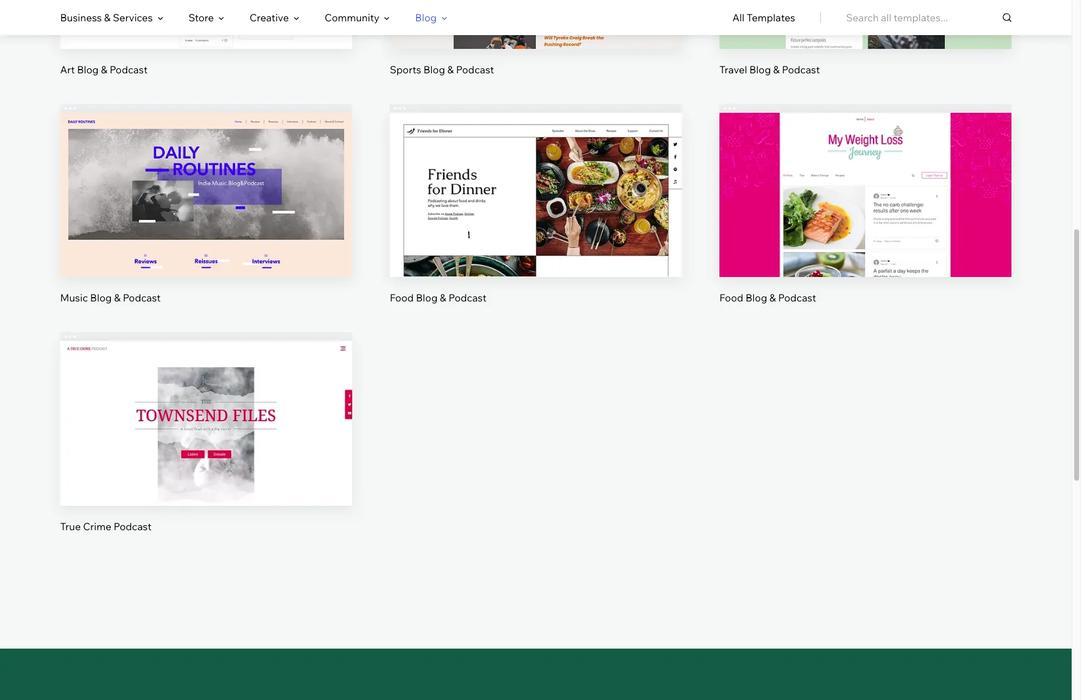 Task type: locate. For each thing, give the bounding box(es) containing it.
all
[[733, 11, 745, 24]]

1 horizontal spatial food blog & podcast
[[720, 292, 816, 304]]

crime
[[83, 520, 111, 533]]

creative
[[250, 11, 289, 24]]

food blog & podcast group containing view
[[720, 104, 1012, 305]]

edit inside 'music blog & podcast' 'group'
[[197, 170, 216, 183]]

podcast
[[110, 63, 148, 76], [456, 63, 494, 76], [782, 63, 820, 76], [123, 292, 161, 304], [449, 292, 487, 304], [778, 292, 816, 304], [114, 520, 152, 533]]

blog inside 'group'
[[90, 292, 112, 304]]

true crime podcast
[[60, 520, 152, 533]]

food
[[390, 292, 414, 304], [720, 292, 744, 304]]

edit button inside 'music blog & podcast' 'group'
[[176, 161, 236, 191]]

business & services
[[60, 11, 153, 24]]

Search search field
[[846, 0, 1012, 35]]

None search field
[[846, 0, 1012, 35]]

podcast website templates - art blog & podcast image
[[60, 0, 352, 49]]

services
[[113, 11, 153, 24]]

edit button for food blog & podcast
[[506, 161, 566, 191]]

community
[[325, 11, 379, 24]]

1 podcast website templates - food blog & podcast image from the left
[[390, 113, 682, 277]]

1 horizontal spatial podcast website templates - food blog & podcast image
[[720, 113, 1012, 277]]

edit button for true crime podcast
[[176, 390, 236, 420]]

edit button inside true crime podcast group
[[176, 390, 236, 420]]

true crime podcast group
[[60, 332, 352, 533]]

0 horizontal spatial podcast website templates - food blog & podcast image
[[390, 113, 682, 277]]

podcast inside travel blog & podcast group
[[782, 63, 820, 76]]

podcast inside true crime podcast group
[[114, 520, 152, 533]]

view button inside true crime podcast group
[[176, 432, 236, 462]]

art
[[60, 63, 75, 76]]

view button
[[176, 204, 236, 234], [506, 204, 566, 234], [836, 204, 895, 234], [176, 432, 236, 462]]

blog
[[415, 11, 437, 24], [77, 63, 99, 76], [424, 63, 445, 76], [750, 63, 771, 76], [90, 292, 112, 304], [416, 292, 438, 304], [746, 292, 767, 304]]

art blog & podcast
[[60, 63, 148, 76]]

&
[[104, 11, 111, 24], [101, 63, 107, 76], [447, 63, 454, 76], [773, 63, 780, 76], [114, 292, 121, 304], [440, 292, 446, 304], [770, 292, 776, 304]]

view
[[195, 213, 218, 225], [524, 213, 548, 225], [854, 213, 877, 225], [195, 441, 218, 453]]

2 food blog & podcast from the left
[[720, 292, 816, 304]]

food blog & podcast group
[[390, 104, 682, 305], [720, 104, 1012, 305]]

view inside 'music blog & podcast' 'group'
[[195, 213, 218, 225]]

sports
[[390, 63, 421, 76]]

sports blog & podcast group
[[390, 0, 682, 77]]

food blog & podcast
[[390, 292, 487, 304], [720, 292, 816, 304]]

0 horizontal spatial food blog & podcast group
[[390, 104, 682, 305]]

edit button
[[176, 161, 236, 191], [506, 161, 566, 191], [176, 390, 236, 420]]

music
[[60, 292, 88, 304]]

1 food blog & podcast from the left
[[390, 292, 487, 304]]

& inside group
[[101, 63, 107, 76]]

1 food blog & podcast group from the left
[[390, 104, 682, 305]]

store
[[189, 11, 214, 24]]

edit for true crime podcast
[[197, 398, 216, 411]]

2 food blog & podcast group from the left
[[720, 104, 1012, 305]]

1 horizontal spatial food blog & podcast group
[[720, 104, 1012, 305]]

edit inside true crime podcast group
[[197, 398, 216, 411]]

1 food from the left
[[390, 292, 414, 304]]

business
[[60, 11, 102, 24]]

sports blog & podcast
[[390, 63, 494, 76]]

podcast website templates - travel blog & podcast image
[[720, 0, 1012, 49]]

food blog & podcast for first podcast website templates - food blog & podcast 'image' from right
[[720, 292, 816, 304]]

1 horizontal spatial food
[[720, 292, 744, 304]]

0 horizontal spatial food blog & podcast
[[390, 292, 487, 304]]

blog inside group
[[77, 63, 99, 76]]

podcast inside 'music blog & podcast' 'group'
[[123, 292, 161, 304]]

0 horizontal spatial food
[[390, 292, 414, 304]]

edit
[[197, 170, 216, 183], [527, 170, 545, 183], [197, 398, 216, 411]]

podcast website templates - food blog & podcast image
[[390, 113, 682, 277], [720, 113, 1012, 277]]



Task type: vqa. For each thing, say whether or not it's contained in the screenshot.
the & associated with Music Blog & Podcast GROUP at the top left of the page
yes



Task type: describe. For each thing, give the bounding box(es) containing it.
podcast website templates - sports blog & podcast image
[[390, 0, 682, 49]]

view inside true crime podcast group
[[195, 441, 218, 453]]

2 podcast website templates - food blog & podcast image from the left
[[720, 113, 1012, 277]]

true
[[60, 520, 81, 533]]

all templates link
[[733, 1, 795, 34]]

music blog & podcast group
[[60, 104, 352, 305]]

podcast website templates - music blog & podcast image
[[60, 113, 352, 277]]

food blog & podcast for first podcast website templates - food blog & podcast 'image'
[[390, 292, 487, 304]]

edit for music blog & podcast
[[197, 170, 216, 183]]

podcast inside art blog & podcast group
[[110, 63, 148, 76]]

travel blog & podcast group
[[720, 0, 1012, 77]]

podcast website templates - true crime podcast image
[[60, 341, 352, 506]]

view button inside 'music blog & podcast' 'group'
[[176, 204, 236, 234]]

& inside 'group'
[[114, 292, 121, 304]]

templates
[[747, 11, 795, 24]]

categories by subject element
[[60, 1, 447, 34]]

travel
[[720, 63, 747, 76]]

edit for food blog & podcast
[[527, 170, 545, 183]]

edit button for music blog & podcast
[[176, 161, 236, 191]]

blog inside categories by subject element
[[415, 11, 437, 24]]

categories. use the left and right arrow keys to navigate the menu element
[[0, 0, 1072, 35]]

2 food from the left
[[720, 292, 744, 304]]

art blog & podcast group
[[60, 0, 352, 77]]

travel blog & podcast
[[720, 63, 820, 76]]

podcast inside sports blog & podcast group
[[456, 63, 494, 76]]

all templates
[[733, 11, 795, 24]]

& inside categories by subject element
[[104, 11, 111, 24]]

food blog & podcast group containing edit
[[390, 104, 682, 305]]

music blog & podcast
[[60, 292, 161, 304]]



